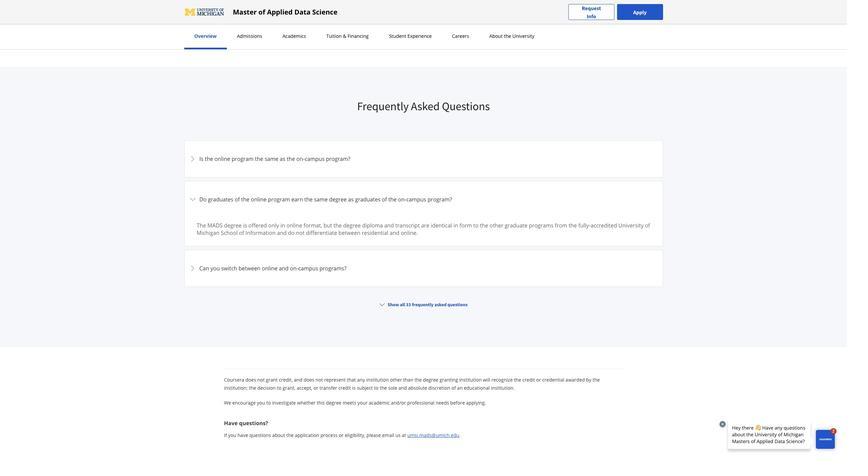 Task type: describe. For each thing, give the bounding box(es) containing it.
credit,
[[279, 377, 293, 383]]

online inside do graduates of the online program earn the same degree as graduates of the on-campus program? dropdown button
[[251, 196, 267, 203]]

1 horizontal spatial same
[[314, 196, 328, 203]]

institution.
[[491, 385, 515, 391]]

2 institution from the left
[[460, 377, 482, 383]]

transcript
[[396, 222, 420, 229]]

university inside anupriya tripathi, a '21 graduate, talks about her experience in the online master of applied data science program at the university of michigan school of information.
[[490, 7, 513, 14]]

academics link
[[281, 33, 308, 39]]

science inside anupriya tripathi, a '21 graduate, talks about her experience in the online master of applied data science program at the university of michigan school of information.
[[437, 7, 454, 14]]

other inside 'the mads degree is offered only in online format, but the degree diploma and transcript are identical in form to the other graduate programs from the fully-accredited university of michigan school of information and do not differentiate between residential and online.'
[[490, 222, 504, 229]]

same inside "list item"
[[265, 155, 278, 163]]

programs?
[[320, 265, 347, 272]]

rachael
[[258, 7, 276, 14]]

and inside getting ready to apply for the master of applied data science program at the university of michigan school of information? rachael wiener, associate director of recruiting and admissions at umsi, offers some top tips on how to put together a stand-out application.
[[366, 7, 375, 14]]

on- inside list item
[[290, 265, 298, 272]]

campus inside list item
[[298, 265, 318, 272]]

chevron right image for do
[[189, 196, 197, 204]]

email
[[382, 432, 394, 439]]

between inside dropdown button
[[239, 265, 261, 272]]

campus inside list item
[[407, 196, 426, 203]]

fully-
[[579, 222, 591, 229]]

getting
[[205, 0, 222, 4]]

1 graduates from the left
[[208, 196, 233, 203]]

2 chevron right image from the top
[[189, 346, 197, 354]]

degree inside dropdown button
[[329, 196, 347, 203]]

can
[[199, 265, 209, 272]]

anupriya tripathi, a '21 graduate, talks about her experience in the online master of applied data science program at the university of michigan school of information.
[[437, 0, 653, 14]]

about
[[490, 33, 503, 39]]

this
[[317, 400, 325, 406]]

2 horizontal spatial not
[[316, 377, 323, 383]]

and inside dropdown button
[[279, 265, 289, 272]]

umsi,
[[409, 7, 422, 14]]

1 vertical spatial credit
[[339, 385, 351, 391]]

0 horizontal spatial master
[[233, 7, 257, 16]]

wiener,
[[277, 7, 294, 14]]

is the online program the same as the on-campus program? list item
[[184, 140, 663, 178]]

represent
[[324, 377, 346, 383]]

1 vertical spatial as
[[348, 196, 354, 203]]

asked
[[411, 99, 440, 113]]

that
[[347, 377, 356, 383]]

will
[[483, 377, 491, 383]]

format,
[[304, 222, 322, 229]]

master inside getting ready to apply for the master of applied data science program at the university of michigan school of information? rachael wiener, associate director of recruiting and admissions at umsi, offers some top tips on how to put together a stand-out application.
[[272, 0, 287, 4]]

1 institution from the left
[[366, 377, 389, 383]]

is the online program the same as the on-campus program?
[[199, 155, 351, 163]]

admissions link
[[235, 33, 264, 39]]

if
[[224, 432, 227, 439]]

0 horizontal spatial in
[[281, 222, 285, 229]]

request info
[[582, 5, 601, 19]]

5 list item from the top
[[184, 412, 663, 450]]

top
[[233, 18, 240, 24]]

on- inside "list item"
[[297, 155, 305, 163]]

we encourage you to investigate whether this degree meets your academic and/or professional needs before applying.
[[224, 400, 486, 406]]

associate
[[295, 7, 316, 14]]

how
[[258, 18, 268, 24]]

her
[[539, 0, 546, 4]]

0 horizontal spatial about
[[272, 432, 285, 439]]

student experience link
[[387, 33, 434, 39]]

applying.
[[466, 400, 486, 406]]

all
[[400, 302, 405, 308]]

program inside anupriya tripathi, a '21 graduate, talks about her experience in the online master of applied data science program at the university of michigan school of information.
[[455, 7, 475, 14]]

applied inside getting ready to apply for the master of applied data science program at the university of michigan school of information? rachael wiener, associate director of recruiting and admissions at umsi, offers some top tips on how to put together a stand-out application.
[[294, 0, 311, 4]]

tuition & financing link
[[324, 33, 371, 39]]

4 list item from the top
[[184, 372, 663, 409]]

is inside 'coursera does not grant credit, and does not represent that any institution other than the degree granting institution will recognize the credit or credential awarded by the institution; the decision to grant, accept, or transfer credit is subject to the sole and absolute discretion of an educational institution.'
[[352, 385, 356, 391]]

professional
[[407, 400, 435, 406]]

0 horizontal spatial applied
[[267, 7, 293, 16]]

student experience
[[389, 33, 432, 39]]

university inside getting ready to apply for the master of applied data science program at the university of michigan school of information? rachael wiener, associate director of recruiting and admissions at umsi, offers some top tips on how to put together a stand-out application.
[[377, 0, 400, 4]]

put
[[274, 18, 282, 24]]

investigate
[[272, 400, 296, 406]]

graduate
[[505, 222, 528, 229]]

programs
[[529, 222, 554, 229]]

granting
[[440, 377, 458, 383]]

0 horizontal spatial not
[[257, 377, 265, 383]]

form
[[460, 222, 472, 229]]

questions?
[[239, 420, 268, 427]]

show all 33 frequently asked questions button
[[377, 299, 471, 311]]

about inside anupriya tripathi, a '21 graduate, talks about her experience in the online master of applied data science program at the university of michigan school of information.
[[524, 0, 538, 4]]

the mads degree is offered only in online format, but the degree diploma and transcript are identical in form to the other graduate programs from the fully-accredited university of michigan school of information and do not differentiate between residential and online.
[[197, 222, 650, 237]]

frequently
[[412, 302, 434, 308]]

mads
[[208, 222, 223, 229]]

switch
[[221, 265, 237, 272]]

to inside 'the mads degree is offered only in online format, but the degree diploma and transcript are identical in form to the other graduate programs from the fully-accredited university of michigan school of information and do not differentiate between residential and online.'
[[474, 222, 479, 229]]

stand-
[[307, 18, 322, 24]]

university of michigan image
[[184, 7, 225, 17]]

at up recruiting
[[363, 0, 367, 4]]

.
[[460, 432, 461, 439]]

experience
[[547, 0, 572, 4]]

master of applied data science
[[233, 7, 338, 16]]

online inside anupriya tripathi, a '21 graduate, talks about her experience in the online master of applied data science program at the university of michigan school of information.
[[587, 0, 601, 4]]

0 vertical spatial or
[[537, 377, 541, 383]]

is inside 'the mads degree is offered only in online format, but the degree diploma and transcript are identical in form to the other graduate programs from the fully-accredited university of michigan school of information and do not differentiate between residential and online.'
[[243, 222, 247, 229]]

2 graduates from the left
[[355, 196, 381, 203]]

data inside getting ready to apply for the master of applied data science program at the university of michigan school of information? rachael wiener, associate director of recruiting and admissions at umsi, offers some top tips on how to put together a stand-out application.
[[312, 0, 323, 4]]

an
[[457, 385, 463, 391]]

michigan inside 'the mads degree is offered only in online format, but the degree diploma and transcript are identical in form to the other graduate programs from the fully-accredited university of michigan school of information and do not differentiate between residential and online.'
[[197, 229, 220, 237]]

2 vertical spatial or
[[339, 432, 344, 439]]

the
[[197, 222, 206, 229]]

program inside "list item"
[[232, 155, 254, 163]]

umsi.mads@umich.edu link
[[408, 432, 460, 439]]

show
[[388, 302, 399, 308]]

online.
[[401, 229, 418, 237]]

school inside getting ready to apply for the master of applied data science program at the university of michigan school of information? rachael wiener, associate director of recruiting and admissions at umsi, offers some top tips on how to put together a stand-out application.
[[205, 7, 221, 14]]

collapsed list
[[184, 140, 663, 462]]

tuition & financing
[[327, 33, 369, 39]]

master inside anupriya tripathi, a '21 graduate, talks about her experience in the online master of applied data science program at the university of michigan school of information.
[[602, 0, 617, 4]]

if you have questions about the application process or eligibility, please email us at umsi.mads@umich.edu .
[[224, 432, 461, 439]]

whether
[[297, 400, 316, 406]]

do graduates of the online program earn the same degree as graduates of the on-campus program?
[[199, 196, 452, 203]]

offered
[[249, 222, 267, 229]]

coursera does not grant credit, and does not represent that any institution other than the degree granting institution will recognize the credit or credential awarded by the institution; the decision to grant, accept, or transfer credit is subject to the sole and absolute discretion of an educational institution.
[[224, 377, 600, 391]]

director
[[317, 7, 335, 14]]

by
[[586, 377, 592, 383]]

other inside 'coursera does not grant credit, and does not represent that any institution other than the degree granting institution will recognize the credit or credential awarded by the institution; the decision to grant, accept, or transfer credit is subject to the sole and absolute discretion of an educational institution.'
[[390, 377, 402, 383]]

university inside 'the mads degree is offered only in online format, but the degree diploma and transcript are identical in form to the other graduate programs from the fully-accredited university of michigan school of information and do not differentiate between residential and online.'
[[619, 222, 644, 229]]

information
[[246, 229, 276, 237]]

have
[[238, 432, 248, 439]]

getting ready to apply for the master of applied data science program at the university of michigan school of information? rachael wiener, associate director of recruiting and admissions at umsi, offers some top tips on how to put together a stand-out application.
[[205, 0, 427, 24]]

0 horizontal spatial admissions
[[237, 33, 262, 39]]

program inside getting ready to apply for the master of applied data science program at the university of michigan school of information? rachael wiener, associate director of recruiting and admissions at umsi, offers some top tips on how to put together a stand-out application.
[[342, 0, 362, 4]]

educational
[[464, 385, 490, 391]]

2 does from the left
[[304, 377, 314, 383]]

list item containing do graduates of the online program earn the same degree as graduates of the on-campus program?
[[184, 181, 663, 250]]

before
[[451, 400, 465, 406]]

1 vertical spatial questions
[[250, 432, 271, 439]]

1 does from the left
[[246, 377, 256, 383]]

apply
[[242, 0, 255, 4]]



Task type: vqa. For each thing, say whether or not it's contained in the screenshot.
left you'll
no



Task type: locate. For each thing, give the bounding box(es) containing it.
2 vertical spatial campus
[[298, 265, 318, 272]]

request
[[582, 5, 601, 11]]

you right can
[[211, 265, 220, 272]]

institution
[[366, 377, 389, 383], [460, 377, 482, 383]]

us
[[396, 432, 401, 439]]

applied up "associate"
[[294, 0, 311, 4]]

applied inside anupriya tripathi, a '21 graduate, talks about her experience in the online master of applied data science program at the university of michigan school of information.
[[624, 0, 641, 4]]

admissions left "umsi,"
[[376, 7, 402, 14]]

data inside anupriya tripathi, a '21 graduate, talks about her experience in the online master of applied data science program at the university of michigan school of information.
[[642, 0, 653, 4]]

0 horizontal spatial questions
[[250, 432, 271, 439]]

not up decision
[[257, 377, 265, 383]]

in right only
[[281, 222, 285, 229]]

1 horizontal spatial other
[[490, 222, 504, 229]]

to up information?
[[237, 0, 241, 4]]

have questions?
[[224, 420, 268, 427]]

about
[[524, 0, 538, 4], [272, 432, 285, 439]]

1 vertical spatial is
[[352, 385, 356, 391]]

questions inside "dropdown button"
[[448, 302, 468, 308]]

graduates right do
[[208, 196, 233, 203]]

you for switch
[[211, 265, 220, 272]]

0 horizontal spatial does
[[246, 377, 256, 383]]

credential
[[543, 377, 565, 383]]

between right the switch
[[239, 265, 261, 272]]

at left "umsi,"
[[403, 7, 407, 14]]

school down the getting
[[205, 7, 221, 14]]

degree up but
[[329, 196, 347, 203]]

about left her
[[524, 0, 538, 4]]

1 horizontal spatial school
[[221, 229, 238, 237]]

0 vertical spatial between
[[339, 229, 361, 237]]

1 horizontal spatial you
[[228, 432, 236, 439]]

is left offered
[[243, 222, 247, 229]]

1 horizontal spatial questions
[[448, 302, 468, 308]]

institution up subject
[[366, 377, 389, 383]]

admissions down on on the left of page
[[237, 33, 262, 39]]

1 list item from the top
[[184, 181, 663, 250]]

credit left credential
[[523, 377, 535, 383]]

umsi.mads@umich.edu
[[408, 432, 460, 439]]

academic
[[369, 400, 390, 406]]

33
[[406, 302, 411, 308]]

credit down that
[[339, 385, 351, 391]]

0 vertical spatial other
[[490, 222, 504, 229]]

frequently
[[357, 99, 409, 113]]

to left "grant,"
[[277, 385, 282, 391]]

1 chevron right image from the top
[[189, 196, 197, 204]]

recruiting
[[342, 7, 365, 14]]

we
[[224, 400, 231, 406]]

other left "graduate"
[[490, 222, 504, 229]]

1 horizontal spatial not
[[296, 229, 305, 237]]

0 horizontal spatial as
[[280, 155, 285, 163]]

1 chevron right image from the top
[[189, 155, 197, 163]]

0 horizontal spatial same
[[265, 155, 278, 163]]

to left "put"
[[269, 18, 273, 24]]

0 horizontal spatial between
[[239, 265, 261, 272]]

1 horizontal spatial a
[[478, 0, 481, 4]]

chevron right image
[[189, 155, 197, 163], [189, 346, 197, 354]]

awarded
[[566, 377, 585, 383]]

0 vertical spatial program?
[[326, 155, 351, 163]]

1 horizontal spatial credit
[[523, 377, 535, 383]]

1 horizontal spatial graduates
[[355, 196, 381, 203]]

program?
[[326, 155, 351, 163], [428, 196, 452, 203]]

of inside 'coursera does not grant credit, and does not represent that any institution other than the degree granting institution will recognize the credit or credential awarded by the institution; the decision to grant, accept, or transfer credit is subject to the sole and absolute discretion of an educational institution.'
[[452, 385, 456, 391]]

to right subject
[[374, 385, 379, 391]]

3 list item from the top
[[184, 331, 663, 368]]

as inside "list item"
[[280, 155, 285, 163]]

online inside can you switch between online and on-campus programs? dropdown button
[[262, 265, 278, 272]]

at down tripathi,
[[476, 7, 480, 14]]

in
[[573, 0, 577, 4], [281, 222, 285, 229], [454, 222, 458, 229]]

the
[[264, 0, 271, 4], [368, 0, 376, 4], [578, 0, 586, 4], [481, 7, 489, 14], [504, 33, 511, 39], [205, 155, 213, 163], [255, 155, 263, 163], [287, 155, 295, 163], [241, 196, 250, 203], [305, 196, 313, 203], [389, 196, 397, 203], [334, 222, 342, 229], [480, 222, 488, 229], [569, 222, 577, 229], [415, 377, 422, 383], [514, 377, 521, 383], [593, 377, 600, 383], [249, 385, 256, 391], [380, 385, 387, 391], [287, 432, 294, 439]]

0 vertical spatial you
[[211, 265, 220, 272]]

0 vertical spatial chevron right image
[[189, 155, 197, 163]]

accredited
[[591, 222, 617, 229]]

'21
[[482, 0, 488, 4]]

1 horizontal spatial does
[[304, 377, 314, 383]]

1 vertical spatial chevron right image
[[189, 346, 197, 354]]

not up "transfer"
[[316, 377, 323, 383]]

1 horizontal spatial in
[[454, 222, 458, 229]]

overview link
[[192, 33, 219, 39]]

school inside anupriya tripathi, a '21 graduate, talks about her experience in the online master of applied data science program at the university of michigan school of information.
[[541, 7, 556, 14]]

your
[[358, 400, 368, 406]]

about left application
[[272, 432, 285, 439]]

data up the director
[[312, 0, 323, 4]]

program? inside "list item"
[[326, 155, 351, 163]]

michigan inside getting ready to apply for the master of applied data science program at the university of michigan school of information? rachael wiener, associate director of recruiting and admissions at umsi, offers some top tips on how to put together a stand-out application.
[[406, 0, 427, 4]]

than
[[403, 377, 414, 383]]

0 horizontal spatial you
[[211, 265, 220, 272]]

about the university
[[490, 33, 535, 39]]

coursera
[[224, 377, 244, 383]]

not
[[296, 229, 305, 237], [257, 377, 265, 383], [316, 377, 323, 383]]

you for have
[[228, 432, 236, 439]]

graduates up diploma
[[355, 196, 381, 203]]

2 vertical spatial you
[[228, 432, 236, 439]]

does right coursera
[[246, 377, 256, 383]]

graduates
[[208, 196, 233, 203], [355, 196, 381, 203]]

2 horizontal spatial applied
[[624, 0, 641, 4]]

you right the if
[[228, 432, 236, 439]]

from
[[555, 222, 568, 229]]

online inside 'the mads degree is offered only in online format, but the degree diploma and transcript are identical in form to the other graduate programs from the fully-accredited university of michigan school of information and do not differentiate between residential and online.'
[[287, 222, 302, 229]]

data up apply
[[642, 0, 653, 4]]

1 horizontal spatial or
[[339, 432, 344, 439]]

does up the accept,
[[304, 377, 314, 383]]

at right us
[[402, 432, 406, 439]]

credit
[[523, 377, 535, 383], [339, 385, 351, 391]]

is the online program the same as the on-campus program? button
[[189, 145, 659, 173]]

data up "together"
[[295, 7, 311, 16]]

0 vertical spatial as
[[280, 155, 285, 163]]

0 vertical spatial campus
[[305, 155, 325, 163]]

in left form
[[454, 222, 458, 229]]

chevron right image left do
[[189, 196, 197, 204]]

1 horizontal spatial as
[[348, 196, 354, 203]]

&
[[343, 33, 347, 39]]

1 vertical spatial you
[[257, 400, 265, 406]]

1 horizontal spatial applied
[[294, 0, 311, 4]]

other up sole
[[390, 377, 402, 383]]

0 horizontal spatial program?
[[326, 155, 351, 163]]

grant,
[[283, 385, 296, 391]]

0 horizontal spatial data
[[295, 7, 311, 16]]

school right the
[[221, 229, 238, 237]]

2 vertical spatial michigan
[[197, 229, 220, 237]]

application
[[295, 432, 319, 439]]

1 vertical spatial between
[[239, 265, 261, 272]]

science
[[324, 0, 341, 4], [312, 7, 338, 16], [437, 7, 454, 14]]

1 vertical spatial a
[[304, 18, 306, 24]]

between inside 'the mads degree is offered only in online format, but the degree diploma and transcript are identical in form to the other graduate programs from the fully-accredited university of michigan school of information and do not differentiate between residential and online.'
[[339, 229, 361, 237]]

experience
[[408, 33, 432, 39]]

2 vertical spatial on-
[[290, 265, 298, 272]]

2 horizontal spatial master
[[602, 0, 617, 4]]

1 horizontal spatial institution
[[460, 377, 482, 383]]

degree right "this"
[[326, 400, 342, 406]]

michigan inside anupriya tripathi, a '21 graduate, talks about her experience in the online master of applied data science program at the university of michigan school of information.
[[519, 7, 540, 14]]

sole
[[388, 385, 397, 391]]

you inside dropdown button
[[211, 265, 220, 272]]

science down the "anupriya" at top
[[437, 7, 454, 14]]

at inside anupriya tripathi, a '21 graduate, talks about her experience in the online master of applied data science program at the university of michigan school of information.
[[476, 7, 480, 14]]

accept,
[[297, 385, 312, 391]]

0 horizontal spatial school
[[205, 7, 221, 14]]

residential
[[362, 229, 389, 237]]

degree left diploma
[[343, 222, 361, 229]]

0 vertical spatial a
[[478, 0, 481, 4]]

on
[[251, 18, 257, 24]]

grant
[[266, 377, 278, 383]]

between
[[339, 229, 361, 237], [239, 265, 261, 272]]

do
[[199, 196, 207, 203]]

0 horizontal spatial a
[[304, 18, 306, 24]]

1 horizontal spatial is
[[352, 385, 356, 391]]

only
[[268, 222, 279, 229]]

information.
[[563, 7, 591, 14]]

about the university link
[[488, 33, 537, 39]]

discretion
[[429, 385, 450, 391]]

you down decision
[[257, 400, 265, 406]]

chevron right image inside can you switch between online and on-campus programs? dropdown button
[[189, 265, 197, 273]]

admissions
[[376, 7, 402, 14], [237, 33, 262, 39]]

2 horizontal spatial you
[[257, 400, 265, 406]]

some
[[219, 18, 231, 24]]

or right the accept,
[[314, 385, 319, 391]]

1 vertical spatial program?
[[428, 196, 452, 203]]

1 vertical spatial on-
[[398, 196, 407, 203]]

0 vertical spatial same
[[265, 155, 278, 163]]

info
[[587, 13, 596, 19]]

asked
[[435, 302, 447, 308]]

0 vertical spatial questions
[[448, 302, 468, 308]]

ready
[[223, 0, 236, 4]]

0 horizontal spatial credit
[[339, 385, 351, 391]]

applied up "put"
[[267, 7, 293, 16]]

questions down questions?
[[250, 432, 271, 439]]

chevron right image inside is the online program the same as the on-campus program? dropdown button
[[189, 155, 197, 163]]

0 vertical spatial on-
[[297, 155, 305, 163]]

apply
[[634, 9, 647, 15]]

chevron right image left can
[[189, 265, 197, 273]]

careers link
[[450, 33, 471, 39]]

0 vertical spatial chevron right image
[[189, 196, 197, 204]]

process
[[321, 432, 338, 439]]

eligibility,
[[345, 432, 366, 439]]

1 vertical spatial chevron right image
[[189, 265, 197, 273]]

can you switch between online and on-campus programs?
[[199, 265, 347, 272]]

1 horizontal spatial michigan
[[406, 0, 427, 4]]

admissions inside getting ready to apply for the master of applied data science program at the university of michigan school of information? rachael wiener, associate director of recruiting and admissions at umsi, offers some top tips on how to put together a stand-out application.
[[376, 7, 402, 14]]

1 horizontal spatial between
[[339, 229, 361, 237]]

science up the director
[[324, 0, 341, 4]]

0 vertical spatial about
[[524, 0, 538, 4]]

1 vertical spatial campus
[[407, 196, 426, 203]]

institution;
[[224, 385, 248, 391]]

or right process
[[339, 432, 344, 439]]

1 vertical spatial michigan
[[519, 7, 540, 14]]

application.
[[331, 18, 357, 24]]

other
[[490, 222, 504, 229], [390, 377, 402, 383]]

decision
[[258, 385, 276, 391]]

transfer
[[320, 385, 337, 391]]

but
[[324, 222, 332, 229]]

questions right asked
[[448, 302, 468, 308]]

do graduates of the online program earn the same degree as graduates of the on-campus program? button
[[189, 185, 659, 214]]

differentiate
[[306, 229, 337, 237]]

is
[[199, 155, 204, 163]]

not right do
[[296, 229, 305, 237]]

2 horizontal spatial michigan
[[519, 7, 540, 14]]

program inside list item
[[268, 196, 290, 203]]

2 list item from the top
[[184, 291, 663, 328]]

school
[[205, 7, 221, 14], [541, 7, 556, 14], [221, 229, 238, 237]]

to down decision
[[266, 400, 271, 406]]

degree inside 'coursera does not grant credit, and does not represent that any institution other than the degree granting institution will recognize the credit or credential awarded by the institution; the decision to grant, accept, or transfer credit is subject to the sole and absolute discretion of an educational institution.'
[[423, 377, 439, 383]]

list item
[[184, 181, 663, 250], [184, 291, 663, 328], [184, 331, 663, 368], [184, 372, 663, 409], [184, 412, 663, 450], [184, 453, 663, 462]]

in inside anupriya tripathi, a '21 graduate, talks about her experience in the online master of applied data science program at the university of michigan school of information.
[[573, 0, 577, 4]]

a inside getting ready to apply for the master of applied data science program at the university of michigan school of information? rachael wiener, associate director of recruiting and admissions at umsi, offers some top tips on how to put together a stand-out application.
[[304, 18, 306, 24]]

0 horizontal spatial institution
[[366, 377, 389, 383]]

0 vertical spatial michigan
[[406, 0, 427, 4]]

overview
[[194, 33, 217, 39]]

1 vertical spatial or
[[314, 385, 319, 391]]

institution up educational
[[460, 377, 482, 383]]

in up information.
[[573, 0, 577, 4]]

degree right mads
[[224, 222, 242, 229]]

1 horizontal spatial data
[[312, 0, 323, 4]]

1 horizontal spatial admissions
[[376, 7, 402, 14]]

graduate,
[[490, 0, 511, 4]]

to right form
[[474, 222, 479, 229]]

absolute
[[408, 385, 427, 391]]

is down that
[[352, 385, 356, 391]]

science up out
[[312, 7, 338, 16]]

6 list item from the top
[[184, 453, 663, 462]]

is
[[243, 222, 247, 229], [352, 385, 356, 391]]

show all 33 frequently asked questions
[[388, 302, 468, 308]]

degree up discretion
[[423, 377, 439, 383]]

chevron right image
[[189, 196, 197, 204], [189, 265, 197, 273]]

0 vertical spatial is
[[243, 222, 247, 229]]

0 horizontal spatial michigan
[[197, 229, 220, 237]]

2 horizontal spatial school
[[541, 7, 556, 14]]

1 vertical spatial same
[[314, 196, 328, 203]]

2 horizontal spatial data
[[642, 0, 653, 4]]

1 horizontal spatial about
[[524, 0, 538, 4]]

0 horizontal spatial graduates
[[208, 196, 233, 203]]

chevron right image inside do graduates of the online program earn the same degree as graduates of the on-campus program? dropdown button
[[189, 196, 197, 204]]

a left stand-
[[304, 18, 306, 24]]

apply button
[[617, 4, 663, 20]]

school down her
[[541, 7, 556, 14]]

between right but
[[339, 229, 361, 237]]

michigan
[[406, 0, 427, 4], [519, 7, 540, 14], [197, 229, 220, 237]]

not inside 'the mads degree is offered only in online format, but the degree diploma and transcript are identical in form to the other graduate programs from the fully-accredited university of michigan school of information and do not differentiate between residential and online.'
[[296, 229, 305, 237]]

1 horizontal spatial master
[[272, 0, 287, 4]]

financing
[[348, 33, 369, 39]]

0 horizontal spatial or
[[314, 385, 319, 391]]

2 horizontal spatial or
[[537, 377, 541, 383]]

online inside is the online program the same as the on-campus program? dropdown button
[[215, 155, 230, 163]]

careers
[[452, 33, 469, 39]]

applied up apply
[[624, 0, 641, 4]]

1 vertical spatial admissions
[[237, 33, 262, 39]]

can you switch between online and on-campus programs? list item
[[184, 250, 663, 287]]

a left the '21
[[478, 0, 481, 4]]

0 vertical spatial admissions
[[376, 7, 402, 14]]

0 horizontal spatial is
[[243, 222, 247, 229]]

a inside anupriya tripathi, a '21 graduate, talks about her experience in the online master of applied data science program at the university of michigan school of information.
[[478, 0, 481, 4]]

request info button
[[569, 4, 615, 20]]

0 horizontal spatial other
[[390, 377, 402, 383]]

tuition
[[327, 33, 342, 39]]

1 vertical spatial about
[[272, 432, 285, 439]]

offers
[[205, 18, 218, 24]]

1 vertical spatial other
[[390, 377, 402, 383]]

any
[[357, 377, 365, 383]]

school inside 'the mads degree is offered only in online format, but the degree diploma and transcript are identical in form to the other graduate programs from the fully-accredited university of michigan school of information and do not differentiate between residential and online.'
[[221, 229, 238, 237]]

0 vertical spatial credit
[[523, 377, 535, 383]]

2 chevron right image from the top
[[189, 265, 197, 273]]

science inside getting ready to apply for the master of applied data science program at the university of michigan school of information? rachael wiener, associate director of recruiting and admissions at umsi, offers some top tips on how to put together a stand-out application.
[[324, 0, 341, 4]]

chevron right image for can
[[189, 265, 197, 273]]

campus inside "list item"
[[305, 155, 325, 163]]

or left credential
[[537, 377, 541, 383]]

program
[[342, 0, 362, 4], [455, 7, 475, 14], [232, 155, 254, 163], [268, 196, 290, 203]]

2 horizontal spatial in
[[573, 0, 577, 4]]

1 horizontal spatial program?
[[428, 196, 452, 203]]



